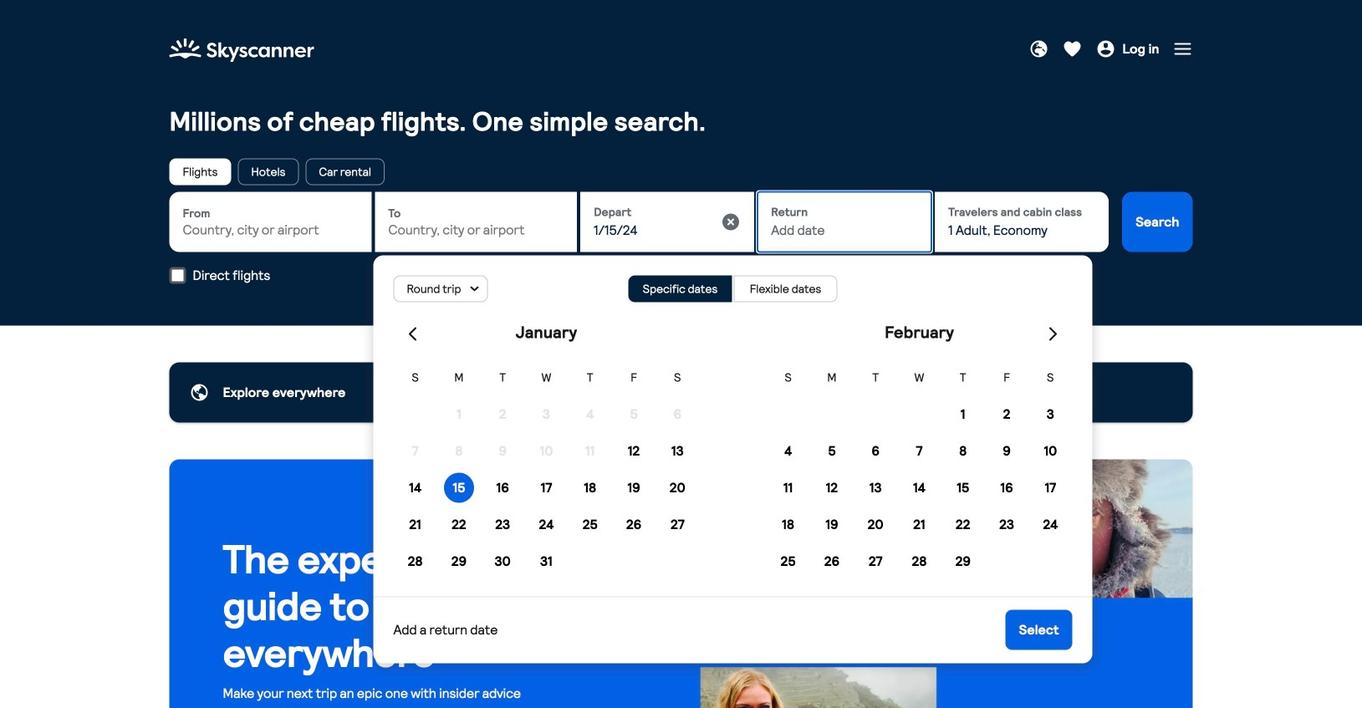 Task type: vqa. For each thing, say whether or not it's contained in the screenshot.
"27" for the right 27 button
no



Task type: describe. For each thing, give the bounding box(es) containing it.
saturday cell for january grid
[[656, 362, 700, 392]]

Country, city or airport text field
[[388, 222, 564, 239]]

regional settings image
[[1029, 39, 1049, 59]]

Country, city or airport text field
[[183, 222, 358, 239]]

saturday cell for february grid
[[1029, 362, 1073, 392]]

open menu image
[[1173, 39, 1193, 59]]

row group for wednesday cell inside february grid
[[766, 399, 1073, 576]]

Direct flights checkbox
[[169, 267, 186, 284]]

tuesday cell for monday cell associated with january grid
[[481, 362, 525, 392]]

rtl support__ntfhm image
[[1043, 324, 1063, 344]]

Click to select calendar type button
[[393, 275, 488, 302]]

rtl support__ntfhm image
[[403, 324, 423, 344]]

friday cell for saturday cell associated with january grid
[[612, 362, 656, 392]]

skyscanner home image
[[169, 33, 314, 67]]

monday cell for january grid
[[437, 362, 481, 392]]

monday cell for february grid
[[810, 362, 854, 392]]

sunday cell for january grid
[[393, 362, 437, 392]]

Flexible dates button
[[734, 275, 838, 302]]



Task type: locate. For each thing, give the bounding box(es) containing it.
1 horizontal spatial sunday cell
[[766, 362, 810, 392]]

row group for wednesday cell in january grid
[[393, 399, 700, 576]]

tab list
[[169, 158, 1193, 185]]

1 row group from the left
[[393, 399, 700, 576]]

2 wednesday cell from the left
[[898, 362, 941, 392]]

thursday cell for wednesday cell inside february grid
[[941, 362, 985, 392]]

0 horizontal spatial wednesday cell
[[525, 362, 568, 392]]

2 sunday cell from the left
[[766, 362, 810, 392]]

february grid
[[766, 362, 1073, 576]]

1 tuesday cell from the left
[[481, 362, 525, 392]]

1 wednesday cell from the left
[[525, 362, 568, 392]]

1 horizontal spatial thursday cell
[[941, 362, 985, 392]]

1 horizontal spatial friday cell
[[985, 362, 1029, 392]]

2 saturday cell from the left
[[1029, 362, 1073, 392]]

cell
[[437, 399, 481, 429], [481, 399, 525, 429], [525, 399, 568, 429], [568, 399, 612, 429], [612, 399, 656, 429], [656, 399, 700, 429], [941, 399, 985, 429], [985, 399, 1029, 429], [1029, 399, 1073, 429], [393, 436, 437, 466], [437, 436, 481, 466], [481, 436, 525, 466], [525, 436, 568, 466], [568, 436, 612, 466], [612, 436, 656, 466], [656, 436, 700, 466], [766, 436, 810, 466], [810, 436, 854, 466], [854, 436, 898, 466], [898, 436, 941, 466], [941, 436, 985, 466], [985, 436, 1029, 466], [1029, 436, 1073, 466], [393, 473, 437, 503], [437, 473, 481, 503], [481, 473, 525, 503], [525, 473, 568, 503], [568, 473, 612, 503], [612, 473, 656, 503], [656, 473, 700, 503], [766, 473, 810, 503], [810, 473, 854, 503], [854, 473, 898, 503], [898, 473, 941, 503], [941, 473, 985, 503], [985, 473, 1029, 503], [1029, 473, 1073, 503], [393, 510, 437, 540], [437, 510, 481, 540], [481, 510, 525, 540], [525, 510, 568, 540], [568, 510, 612, 540], [612, 510, 656, 540], [656, 510, 700, 540], [766, 510, 810, 540], [810, 510, 854, 540], [854, 510, 898, 540], [898, 510, 941, 540], [941, 510, 985, 540], [985, 510, 1029, 540], [1029, 510, 1073, 540], [393, 546, 437, 576], [437, 546, 481, 576], [481, 546, 525, 576], [525, 546, 568, 576], [766, 546, 810, 576], [810, 546, 854, 576], [854, 546, 898, 576], [898, 546, 941, 576], [941, 546, 985, 576]]

0 horizontal spatial monday cell
[[437, 362, 481, 392]]

wednesday cell inside february grid
[[898, 362, 941, 392]]

0 horizontal spatial friday cell
[[612, 362, 656, 392]]

tuesday cell for monday cell corresponding to february grid
[[854, 362, 898, 392]]

saved flights image
[[1062, 39, 1083, 59]]

row
[[393, 362, 700, 392], [766, 362, 1073, 392], [393, 399, 700, 429], [766, 399, 1073, 429], [393, 436, 700, 466], [766, 436, 1073, 466], [393, 473, 700, 503], [766, 473, 1073, 503], [393, 510, 700, 540], [766, 510, 1073, 540], [393, 546, 700, 576], [766, 546, 1073, 576]]

1 thursday cell from the left
[[568, 362, 612, 392]]

thursday cell for wednesday cell in january grid
[[568, 362, 612, 392]]

2 thursday cell from the left
[[941, 362, 985, 392]]

0 horizontal spatial thursday cell
[[568, 362, 612, 392]]

1 horizontal spatial row group
[[766, 399, 1073, 576]]

sunday cell
[[393, 362, 437, 392], [766, 362, 810, 392]]

friday cell
[[612, 362, 656, 392], [985, 362, 1029, 392]]

clear departure date image
[[721, 212, 741, 232]]

2 tuesday cell from the left
[[854, 362, 898, 392]]

1 horizontal spatial monday cell
[[810, 362, 854, 392]]

wednesday cell inside january grid
[[525, 362, 568, 392]]

1 horizontal spatial tuesday cell
[[854, 362, 898, 392]]

row group
[[393, 399, 700, 576], [766, 399, 1073, 576]]

january grid
[[393, 362, 700, 576]]

1 sunday cell from the left
[[393, 362, 437, 392]]

Specific dates button
[[628, 275, 732, 302]]

monday cell
[[437, 362, 481, 392], [810, 362, 854, 392]]

tuesday cell
[[481, 362, 525, 392], [854, 362, 898, 392]]

1 friday cell from the left
[[612, 362, 656, 392]]

wednesday cell for monday cell associated with january grid
[[525, 362, 568, 392]]

thursday cell
[[568, 362, 612, 392], [941, 362, 985, 392]]

0 horizontal spatial row group
[[393, 399, 700, 576]]

1 saturday cell from the left
[[656, 362, 700, 392]]

thursday cell inside february grid
[[941, 362, 985, 392]]

2 monday cell from the left
[[810, 362, 854, 392]]

choose when to travel option group
[[628, 275, 838, 302]]

2 friday cell from the left
[[985, 362, 1029, 392]]

wednesday cell
[[525, 362, 568, 392], [898, 362, 941, 392]]

2 row group from the left
[[766, 399, 1073, 576]]

wednesday cell for monday cell corresponding to february grid
[[898, 362, 941, 392]]

0 horizontal spatial sunday cell
[[393, 362, 437, 392]]

friday cell for saturday cell for february grid
[[985, 362, 1029, 392]]

sunday cell for february grid
[[766, 362, 810, 392]]

0 horizontal spatial saturday cell
[[656, 362, 700, 392]]

1 horizontal spatial wednesday cell
[[898, 362, 941, 392]]

thursday cell inside january grid
[[568, 362, 612, 392]]

saturday cell
[[656, 362, 700, 392], [1029, 362, 1073, 392]]

0 horizontal spatial tuesday cell
[[481, 362, 525, 392]]

1 horizontal spatial saturday cell
[[1029, 362, 1073, 392]]

1 monday cell from the left
[[437, 362, 481, 392]]



